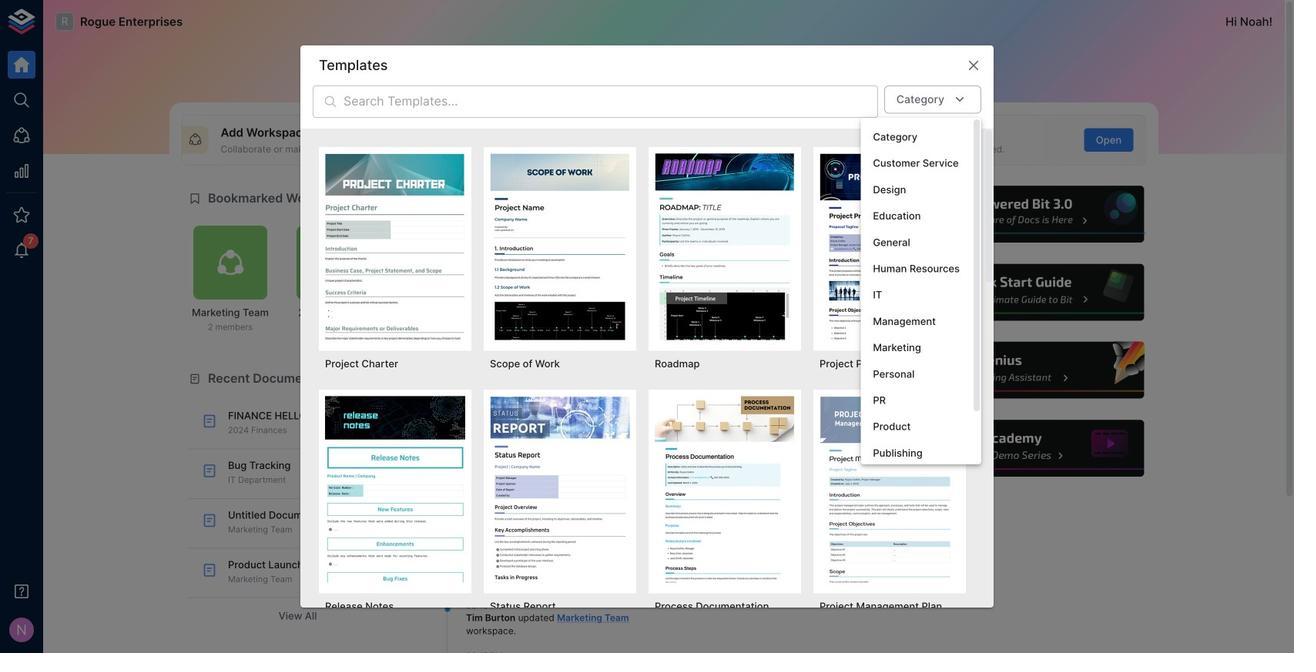 Task type: locate. For each thing, give the bounding box(es) containing it.
help image
[[915, 184, 1147, 245], [915, 262, 1147, 323], [915, 340, 1147, 401], [915, 418, 1147, 479]]

1 help image from the top
[[915, 184, 1147, 245]]

project charter image
[[325, 153, 465, 340]]

status report image
[[490, 396, 630, 583]]

dialog
[[301, 45, 994, 654]]

2 help image from the top
[[915, 262, 1147, 323]]

process documentation image
[[655, 396, 795, 583]]

release notes image
[[325, 396, 465, 583]]

roadmap image
[[655, 153, 795, 340]]

project management plan image
[[820, 396, 960, 583]]



Task type: describe. For each thing, give the bounding box(es) containing it.
Search Templates... text field
[[344, 85, 878, 118]]

4 help image from the top
[[915, 418, 1147, 479]]

project proposal image
[[820, 153, 960, 340]]

3 help image from the top
[[915, 340, 1147, 401]]

scope of work image
[[490, 153, 630, 340]]



Task type: vqa. For each thing, say whether or not it's contained in the screenshot.
the search workspaces... text field
no



